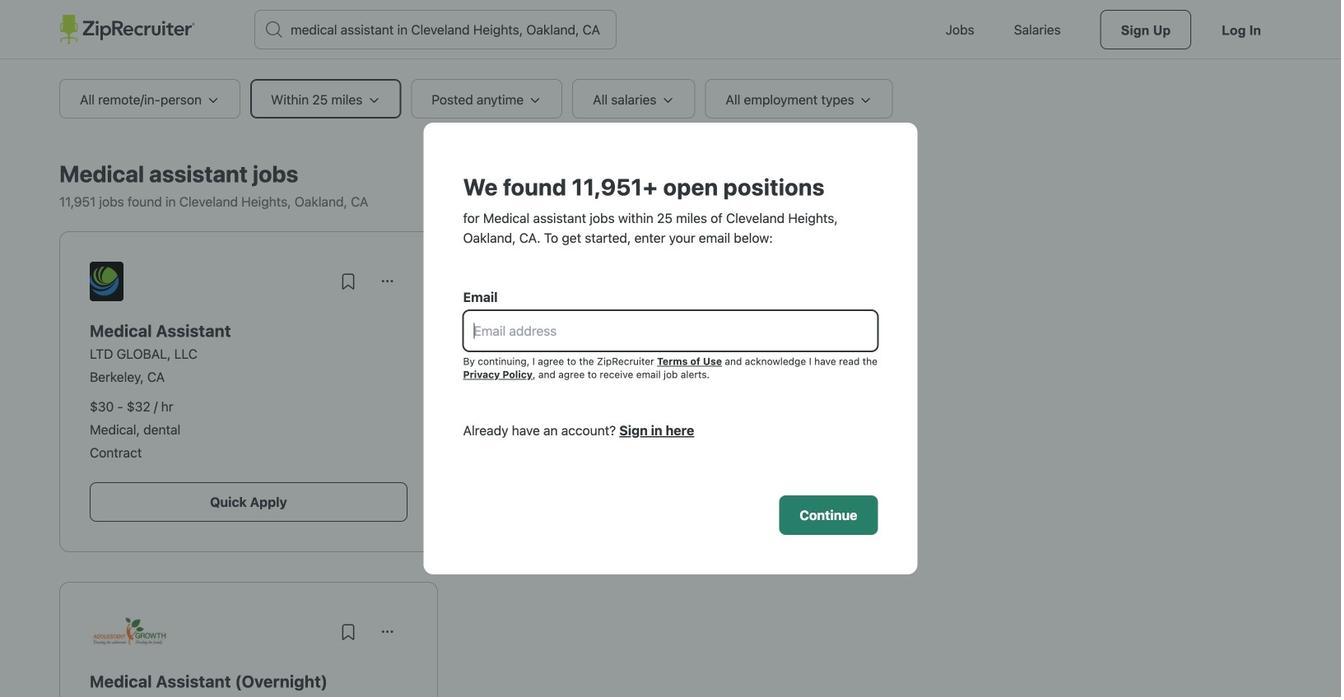Task type: describe. For each thing, give the bounding box(es) containing it.
medical assistant image
[[90, 262, 124, 301]]

Email address text field
[[464, 311, 877, 351]]

medical assistant (overnight) image
[[90, 618, 169, 647]]

job card menu element for medical assistant (overnight) element
[[368, 629, 407, 645]]

ziprecruiter image
[[59, 15, 195, 44]]

main element
[[59, 0, 1282, 59]]

save job for later image for job card menu element for medical assistant (overnight) element
[[338, 622, 358, 642]]

save job for later image for medical assistant element job card menu element
[[338, 272, 358, 291]]

we found 11,951+ open positions dialog
[[0, 0, 1341, 697]]



Task type: vqa. For each thing, say whether or not it's contained in the screenshot.
the bottommost Save job for later 'icon'
yes



Task type: locate. For each thing, give the bounding box(es) containing it.
Search job title or keyword search field
[[255, 11, 616, 49]]

job card menu element for medical assistant element
[[368, 279, 407, 294]]

save job for later image
[[338, 272, 358, 291], [338, 622, 358, 642]]

medical assistant (overnight) element
[[90, 672, 407, 691]]

medical assistant element
[[90, 321, 407, 341]]

0 vertical spatial job card menu element
[[368, 279, 407, 294]]

2 save job for later image from the top
[[338, 622, 358, 642]]

2 job card menu element from the top
[[368, 629, 407, 645]]

0 vertical spatial save job for later image
[[338, 272, 358, 291]]

1 vertical spatial save job for later image
[[338, 622, 358, 642]]

1 save job for later image from the top
[[338, 272, 358, 291]]

1 vertical spatial job card menu element
[[368, 629, 407, 645]]

1 job card menu element from the top
[[368, 279, 407, 294]]

job card menu element
[[368, 279, 407, 294], [368, 629, 407, 645]]



